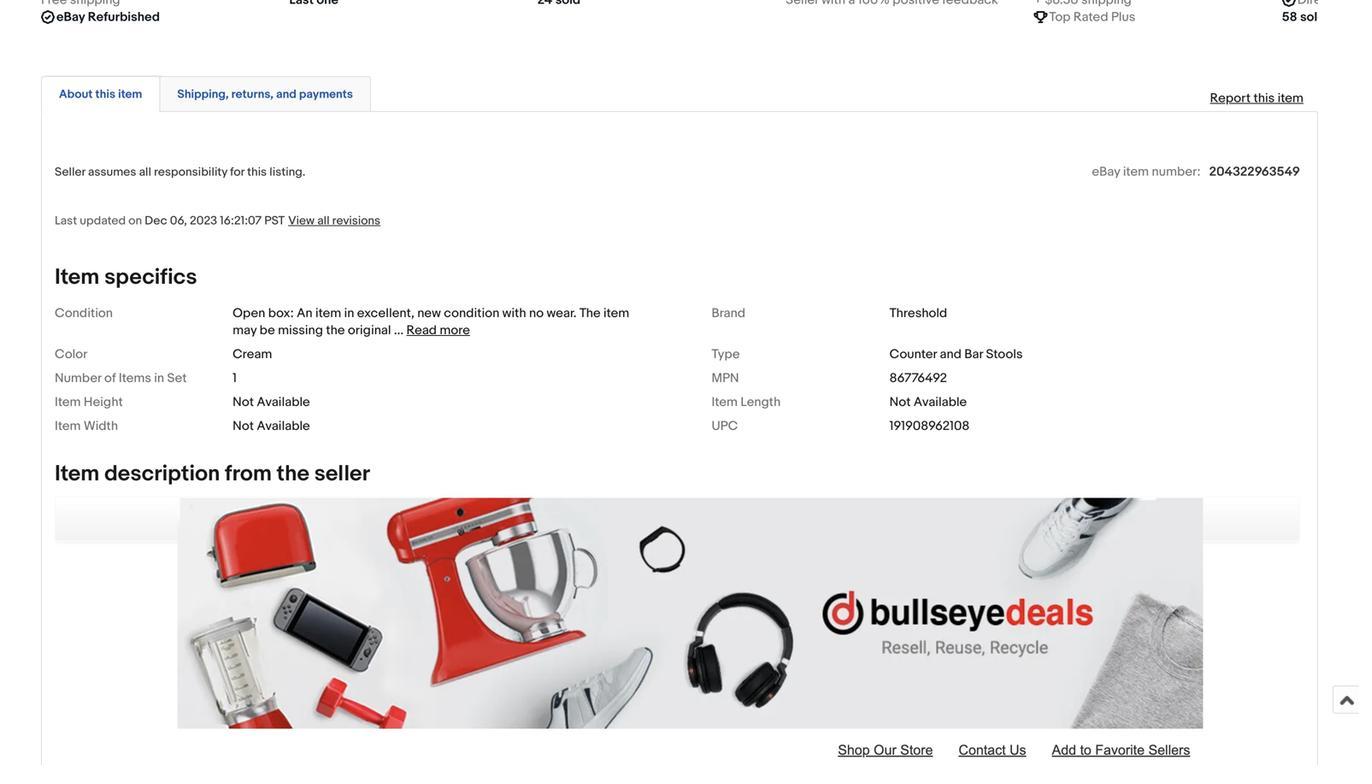 Task type: vqa. For each thing, say whether or not it's contained in the screenshot.


Task type: describe. For each thing, give the bounding box(es) containing it.
not for width
[[233, 418, 254, 434]]

more
[[440, 322, 470, 338]]

bar
[[964, 346, 983, 362]]

eBay Refurbished text field
[[56, 9, 160, 26]]

upc
[[712, 418, 738, 434]]

item description from the seller
[[55, 461, 370, 487]]

1 horizontal spatial and
[[940, 346, 962, 362]]

top rated plus link
[[1034, 0, 1265, 26]]

from
[[225, 461, 272, 487]]

color
[[55, 346, 87, 362]]

58
[[1282, 9, 1297, 25]]

available for height
[[257, 394, 310, 410]]

Top Rated Plus text field
[[1049, 9, 1136, 26]]

204322963549
[[1209, 164, 1300, 180]]

ebay for ebay item number: 204322963549
[[1092, 164, 1120, 180]]

excellent,
[[357, 305, 414, 321]]

read more
[[406, 322, 470, 338]]

number of items in set
[[55, 370, 187, 386]]

about this item
[[59, 87, 142, 102]]

ebay for ebay refurbished
[[56, 9, 85, 25]]

last updated on dec 06, 2023 16:21:07 pst view all revisions
[[55, 214, 381, 228]]

the
[[579, 305, 601, 321]]

returns,
[[231, 87, 273, 102]]

listing.
[[269, 165, 305, 180]]

item for item width
[[55, 418, 81, 434]]

payments
[[299, 87, 353, 102]]

1 vertical spatial all
[[317, 214, 330, 228]]

item height
[[55, 394, 123, 410]]

specifics
[[104, 264, 197, 290]]

dec
[[145, 214, 167, 228]]

pst
[[264, 214, 285, 228]]

0 horizontal spatial in
[[154, 370, 164, 386]]

shipping, returns, and payments
[[177, 87, 353, 102]]

read more button
[[406, 322, 470, 338]]

about this item button
[[59, 86, 142, 103]]

seller
[[314, 461, 370, 487]]

...
[[394, 322, 404, 338]]

item length
[[712, 394, 781, 410]]

of
[[104, 370, 116, 386]]

about
[[59, 87, 93, 102]]

report
[[1210, 91, 1251, 106]]

mpn
[[712, 370, 739, 386]]

set
[[167, 370, 187, 386]]

last
[[55, 214, 77, 228]]

item for item height
[[55, 394, 81, 410]]

width
[[84, 418, 118, 434]]

refurbished
[[88, 9, 160, 25]]

view all revisions link
[[285, 213, 381, 228]]

0 horizontal spatial the
[[277, 461, 309, 487]]

not for length
[[890, 394, 911, 410]]

item width
[[55, 418, 118, 434]]

top
[[1049, 9, 1071, 25]]

ebay item number: 204322963549
[[1092, 164, 1300, 180]]

seller
[[55, 165, 85, 180]]

86776492
[[890, 370, 947, 386]]

report this item
[[1210, 91, 1304, 106]]

view
[[288, 214, 315, 228]]

shipping, returns, and payments button
[[177, 86, 353, 103]]

read
[[406, 322, 437, 338]]

description
[[104, 461, 220, 487]]

item right the
[[604, 305, 629, 321]]

plus
[[1111, 9, 1136, 25]]

open box: an item in excellent, new condition with no wear. the item may be missing the original ...
[[233, 305, 629, 338]]

ebay refurbished link
[[41, 0, 272, 26]]



Task type: locate. For each thing, give the bounding box(es) containing it.
updated
[[80, 214, 126, 228]]

None text field
[[41, 0, 120, 9], [537, 0, 581, 9], [786, 0, 998, 9], [1034, 0, 1132, 9], [41, 0, 120, 9], [537, 0, 581, 9], [786, 0, 998, 9], [1034, 0, 1132, 9]]

item right about
[[118, 87, 142, 102]]

1 horizontal spatial ebay
[[1092, 164, 1120, 180]]

16:21:07
[[220, 214, 262, 228]]

0 horizontal spatial all
[[139, 165, 151, 180]]

items
[[119, 370, 151, 386]]

responsibility
[[154, 165, 227, 180]]

1 horizontal spatial this
[[247, 165, 267, 180]]

revisions
[[332, 214, 381, 228]]

be
[[260, 322, 275, 338]]

item for item length
[[712, 394, 738, 410]]

new
[[417, 305, 441, 321]]

not up from
[[233, 418, 254, 434]]

item inside about this item button
[[118, 87, 142, 102]]

item down item width
[[55, 461, 100, 487]]

1 horizontal spatial in
[[344, 305, 354, 321]]

2 horizontal spatial this
[[1254, 91, 1275, 106]]

counter and bar stools
[[890, 346, 1023, 362]]

number:
[[1152, 164, 1201, 180]]

ebay left number:
[[1092, 164, 1120, 180]]

report this item link
[[1202, 82, 1312, 115]]

58 sold link
[[1282, 0, 1359, 26]]

1 vertical spatial in
[[154, 370, 164, 386]]

item left number:
[[1123, 164, 1149, 180]]

this for report
[[1254, 91, 1275, 106]]

not down 1
[[233, 394, 254, 410]]

rated
[[1074, 9, 1108, 25]]

seller assumes all responsibility for this listing.
[[55, 165, 305, 180]]

open
[[233, 305, 265, 321]]

1 horizontal spatial the
[[326, 322, 345, 338]]

available down cream
[[257, 394, 310, 410]]

item
[[118, 87, 142, 102], [1278, 91, 1304, 106], [1123, 164, 1149, 180], [315, 305, 341, 321], [604, 305, 629, 321]]

no
[[529, 305, 544, 321]]

not available down 1
[[233, 394, 310, 410]]

all right view at left
[[317, 214, 330, 228]]

item down the 'number'
[[55, 394, 81, 410]]

available for length
[[914, 394, 967, 410]]

this right about
[[95, 87, 115, 102]]

item
[[55, 264, 100, 290], [55, 394, 81, 410], [712, 394, 738, 410], [55, 418, 81, 434], [55, 461, 100, 487]]

item down item height
[[55, 418, 81, 434]]

1 vertical spatial ebay
[[1092, 164, 1120, 180]]

height
[[84, 394, 123, 410]]

and right returns,
[[276, 87, 296, 102]]

cream
[[233, 346, 272, 362]]

length
[[741, 394, 781, 410]]

top rated plus
[[1049, 9, 1136, 25]]

191908962108
[[890, 418, 970, 434]]

threshold
[[890, 305, 947, 321]]

this right for
[[247, 165, 267, 180]]

available
[[257, 394, 310, 410], [914, 394, 967, 410], [257, 418, 310, 434]]

06,
[[170, 214, 187, 228]]

58 sold text field
[[1282, 9, 1325, 26]]

item for item specifics
[[55, 264, 100, 290]]

tab list
[[41, 73, 1318, 112]]

this inside button
[[95, 87, 115, 102]]

in
[[344, 305, 354, 321], [154, 370, 164, 386]]

may
[[233, 322, 257, 338]]

not available for item width
[[233, 418, 310, 434]]

ebay refurbished
[[56, 9, 160, 25]]

for
[[230, 165, 244, 180]]

all
[[139, 165, 151, 180], [317, 214, 330, 228]]

original
[[348, 322, 391, 338]]

the right from
[[277, 461, 309, 487]]

not down 86776492
[[890, 394, 911, 410]]

stools
[[986, 346, 1023, 362]]

with
[[502, 305, 526, 321]]

item right an
[[315, 305, 341, 321]]

box:
[[268, 305, 294, 321]]

item up condition
[[55, 264, 100, 290]]

shipping,
[[177, 87, 229, 102]]

on
[[128, 214, 142, 228]]

2023
[[190, 214, 217, 228]]

not available up 191908962108
[[890, 394, 967, 410]]

tab list containing about this item
[[41, 73, 1318, 112]]

1 vertical spatial the
[[277, 461, 309, 487]]

this right report
[[1254, 91, 1275, 106]]

available for width
[[257, 418, 310, 434]]

available up 191908962108
[[914, 394, 967, 410]]

counter
[[890, 346, 937, 362]]

ebay inside text field
[[56, 9, 85, 25]]

in left set
[[154, 370, 164, 386]]

0 vertical spatial and
[[276, 87, 296, 102]]

0 vertical spatial in
[[344, 305, 354, 321]]

available up from
[[257, 418, 310, 434]]

an
[[297, 305, 313, 321]]

1 horizontal spatial all
[[317, 214, 330, 228]]

58 sold
[[1282, 9, 1325, 25]]

not available up from
[[233, 418, 310, 434]]

missing
[[278, 322, 323, 338]]

0 horizontal spatial ebay
[[56, 9, 85, 25]]

all right assumes
[[139, 165, 151, 180]]

type
[[712, 346, 740, 362]]

this
[[95, 87, 115, 102], [1254, 91, 1275, 106], [247, 165, 267, 180]]

number
[[55, 370, 101, 386]]

0 horizontal spatial and
[[276, 87, 296, 102]]

not
[[233, 394, 254, 410], [890, 394, 911, 410], [233, 418, 254, 434]]

item for item description from the seller
[[55, 461, 100, 487]]

not available
[[233, 394, 310, 410], [890, 394, 967, 410], [233, 418, 310, 434]]

brand
[[712, 305, 745, 321]]

this for about
[[95, 87, 115, 102]]

condition
[[55, 305, 113, 321]]

the left 'original'
[[326, 322, 345, 338]]

0 horizontal spatial this
[[95, 87, 115, 102]]

1
[[233, 370, 237, 386]]

0 vertical spatial the
[[326, 322, 345, 338]]

in inside open box: an item in excellent, new condition with no wear. the item may be missing the original ...
[[344, 305, 354, 321]]

in up 'original'
[[344, 305, 354, 321]]

assumes
[[88, 165, 136, 180]]

None text field
[[289, 0, 338, 9], [1298, 0, 1359, 9], [289, 0, 338, 9], [1298, 0, 1359, 9]]

not available for item height
[[233, 394, 310, 410]]

item specifics
[[55, 264, 197, 290]]

0 vertical spatial all
[[139, 165, 151, 180]]

item right report
[[1278, 91, 1304, 106]]

ebay left refurbished
[[56, 9, 85, 25]]

item up upc
[[712, 394, 738, 410]]

and left bar
[[940, 346, 962, 362]]

sold
[[1300, 9, 1325, 25]]

the inside open box: an item in excellent, new condition with no wear. the item may be missing the original ...
[[326, 322, 345, 338]]

wear.
[[547, 305, 577, 321]]

not available for item length
[[890, 394, 967, 410]]

condition
[[444, 305, 499, 321]]

not for height
[[233, 394, 254, 410]]

and inside shipping, returns, and payments button
[[276, 87, 296, 102]]

0 vertical spatial ebay
[[56, 9, 85, 25]]

item inside report this item link
[[1278, 91, 1304, 106]]

the
[[326, 322, 345, 338], [277, 461, 309, 487]]

and
[[276, 87, 296, 102], [940, 346, 962, 362]]

1 vertical spatial and
[[940, 346, 962, 362]]

ebay
[[56, 9, 85, 25], [1092, 164, 1120, 180]]



